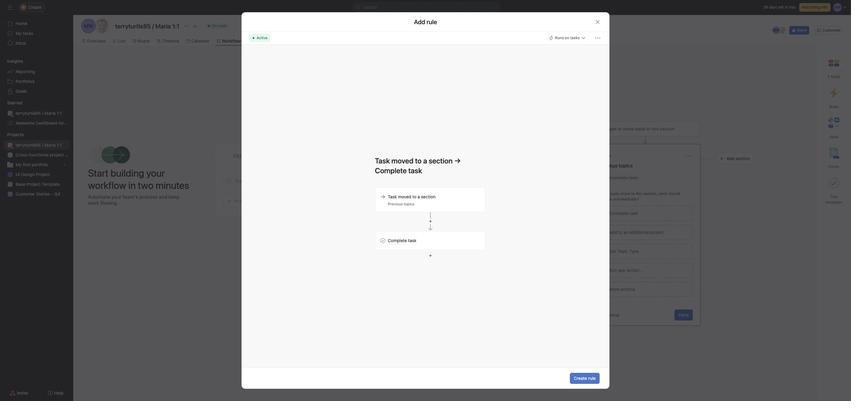 Task type: vqa. For each thing, say whether or not it's contained in the screenshot.
"tasks"
yes



Task type: locate. For each thing, give the bounding box(es) containing it.
complete task up an
[[610, 211, 638, 216]]

your up two minutes
[[146, 167, 165, 179]]

what for previous topics
[[659, 192, 668, 196]]

1 vertical spatial /
[[42, 143, 43, 148]]

terryturtle85 / maria 1:1 for dashboard
[[16, 111, 62, 116]]

1:1 up the for
[[57, 111, 62, 116]]

topics up 0 incomplete tasks
[[619, 163, 633, 169]]

dashboard
[[261, 38, 283, 44], [36, 121, 57, 126]]

0 horizontal spatial add collaborators
[[360, 230, 395, 235]]

terryturtle85 inside projects "element"
[[16, 143, 41, 148]]

1:1 up "cross-functional project plan"
[[57, 143, 62, 148]]

0 vertical spatial terryturtle85 / maria 1:1
[[16, 111, 62, 116]]

1 horizontal spatial your
[[146, 167, 165, 179]]

1 horizontal spatial tt
[[780, 28, 785, 33]]

incomplete for topics
[[609, 176, 628, 180]]

3 when tasks move to this section, what should happen automatically? from the left
[[599, 192, 681, 202]]

add collaborators down assignee
[[360, 230, 395, 235]]

share
[[797, 28, 807, 33]]

awesome dashboard for new project link
[[3, 118, 89, 128]]

0 vertical spatial terryturtle85
[[16, 111, 41, 116]]

1 automatically? from the left
[[363, 197, 389, 202]]

terryturtle85 inside starred element
[[16, 111, 41, 116]]

maria up "cross-functional project plan"
[[45, 143, 55, 148]]

task moved to a section
[[388, 194, 436, 200]]

move for previous topics
[[621, 192, 631, 196]]

your
[[146, 167, 165, 179], [111, 194, 122, 200]]

topics down task moved to a section
[[404, 202, 415, 207]]

0 vertical spatial my
[[16, 31, 22, 36]]

dashboard link
[[256, 38, 283, 44]]

project down ui design project
[[27, 182, 41, 187]]

1 horizontal spatial what
[[534, 192, 543, 196]]

2 1:1 from the top
[[57, 143, 62, 148]]

project left plan
[[50, 152, 64, 158]]

1 / from the top
[[42, 111, 43, 116]]

0 horizontal spatial topics
[[404, 202, 415, 207]]

when for next
[[349, 192, 359, 196]]

this for previous topics
[[636, 192, 643, 196]]

1 what from the left
[[409, 192, 417, 196]]

1 horizontal spatial in
[[785, 5, 788, 10]]

1 vertical spatial a
[[494, 230, 496, 235]]

2 incomplete from the left
[[609, 176, 628, 180]]

1 horizontal spatial should
[[544, 192, 555, 196]]

0 vertical spatial add collaborators button
[[473, 206, 568, 221]]

done
[[679, 313, 689, 318]]

0 horizontal spatial when
[[349, 192, 359, 196]]

in up team's
[[128, 180, 136, 191]]

1 horizontal spatial task
[[830, 195, 838, 199]]

tt left share button
[[780, 28, 785, 33]]

1 vertical spatial maria
[[45, 143, 55, 148]]

previous
[[598, 163, 618, 169], [388, 202, 403, 207], [602, 313, 620, 318]]

1 horizontal spatial section,
[[519, 192, 533, 196]]

share button
[[790, 26, 810, 35]]

task
[[388, 194, 397, 200], [830, 195, 838, 199]]

1 vertical spatial add collaborators button
[[348, 225, 443, 241]]

2 when tasks move to this section, what should happen automatically? from the left
[[474, 192, 555, 202]]

meeting
[[360, 163, 378, 169]]

insights element
[[0, 56, 73, 98]]

1 horizontal spatial collaborators
[[494, 211, 520, 216]]

2 when from the left
[[474, 192, 484, 196]]

task
[[630, 211, 638, 216], [408, 238, 417, 243]]

0 vertical spatial maria
[[45, 111, 55, 116]]

tt
[[99, 23, 105, 29], [780, 28, 785, 33]]

reporting link
[[3, 67, 70, 77]]

add billing info
[[802, 5, 828, 10]]

1 horizontal spatial add collaborators button
[[473, 206, 568, 221]]

when tasks move to this section, what should happen automatically?
[[349, 192, 430, 202], [474, 192, 555, 202], [599, 192, 681, 202]]

your left team's
[[111, 194, 122, 200]]

home link
[[3, 19, 70, 29]]

1 happen from the left
[[349, 197, 362, 202]]

terryturtle85 / maria 1:1 inside projects "element"
[[16, 143, 62, 148]]

2 horizontal spatial should
[[669, 192, 681, 196]]

0 vertical spatial dashboard
[[261, 38, 283, 44]]

on
[[565, 36, 570, 40]]

0 horizontal spatial dashboard
[[36, 121, 57, 126]]

0 horizontal spatial should
[[418, 192, 430, 196]]

trial
[[789, 5, 796, 10]]

1 vertical spatial my
[[16, 162, 22, 167]]

complete up an
[[610, 211, 629, 216]]

board link
[[133, 38, 150, 44]]

add section
[[727, 156, 751, 161]]

0 horizontal spatial your
[[111, 194, 122, 200]]

tasks
[[23, 31, 33, 36], [571, 36, 580, 40], [379, 176, 388, 180], [629, 176, 638, 180], [360, 192, 370, 196], [485, 192, 495, 196], [611, 192, 620, 196]]

/ up awesome dashboard for new project link
[[42, 111, 43, 116]]

1 horizontal spatial automatically?
[[489, 197, 514, 202]]

maria for dashboard
[[45, 111, 55, 116]]

2 horizontal spatial when tasks move to this section, what should happen automatically?
[[599, 192, 681, 202]]

1 vertical spatial terryturtle85 / maria 1:1
[[16, 143, 62, 148]]

0 vertical spatial project
[[75, 121, 89, 126]]

1 vertical spatial complete task
[[388, 238, 417, 243]]

my up inbox
[[16, 31, 22, 36]]

0 vertical spatial project
[[50, 152, 64, 158]]

0 vertical spatial topics
[[619, 163, 633, 169]]

0 horizontal spatial task
[[388, 194, 397, 200]]

1 move from the left
[[371, 192, 380, 196]]

terryturtle85 / maria 1:1 up awesome dashboard for new project link
[[16, 111, 62, 116]]

incomplete for meeting
[[359, 176, 378, 180]]

to for complete task button
[[632, 192, 635, 196]]

0 vertical spatial section
[[736, 156, 751, 161]]

0 horizontal spatial mw
[[84, 23, 93, 29]]

complete task
[[610, 211, 638, 216], [388, 238, 417, 243]]

set
[[360, 211, 366, 216]]

1:1 for project
[[57, 143, 62, 148]]

2 horizontal spatial what
[[659, 192, 668, 196]]

collaborators
[[494, 211, 520, 216], [369, 230, 395, 235]]

maria up awesome dashboard for new project
[[45, 111, 55, 116]]

happen for next
[[349, 197, 362, 202]]

/ inside starred element
[[42, 111, 43, 116]]

add collaborators up add a comment
[[485, 211, 520, 216]]

0 horizontal spatial tt
[[99, 23, 105, 29]]

inbox link
[[3, 38, 70, 48]]

3 happen from the left
[[599, 197, 613, 202]]

/ up "cross-functional project plan"
[[42, 143, 43, 148]]

0 horizontal spatial section
[[421, 194, 436, 200]]

/ for dashboard
[[42, 111, 43, 116]]

1 incomplete from the left
[[359, 176, 378, 180]]

cross-functional project plan link
[[3, 150, 73, 160]]

0 vertical spatial previous
[[598, 163, 618, 169]]

1 horizontal spatial previous topics
[[598, 163, 633, 169]]

3 should from the left
[[669, 192, 681, 196]]

project down portfolio
[[36, 172, 50, 177]]

1 my from the top
[[16, 31, 22, 36]]

0 horizontal spatial incomplete
[[359, 176, 378, 180]]

0 vertical spatial /
[[42, 111, 43, 116]]

terryturtle85 / maria 1:1
[[16, 111, 62, 116], [16, 143, 62, 148]]

1 vertical spatial complete
[[388, 238, 407, 243]]

complete
[[610, 211, 629, 216], [388, 238, 407, 243]]

1 when tasks move to this section, what should happen automatically? from the left
[[349, 192, 430, 202]]

tt up overview
[[99, 23, 105, 29]]

1 maria from the top
[[45, 111, 55, 116]]

task for task moved to a section
[[388, 194, 397, 200]]

1 horizontal spatial this
[[511, 192, 518, 196]]

in right left
[[785, 5, 788, 10]]

my inside projects "element"
[[16, 162, 22, 167]]

1 horizontal spatial section
[[736, 156, 751, 161]]

terryturtle85 / maria 1:1 up the functional
[[16, 143, 62, 148]]

2 terryturtle85 / maria 1:1 from the top
[[16, 143, 62, 148]]

incomplete right 0
[[609, 176, 628, 180]]

complete task down set assignee button
[[388, 238, 417, 243]]

project
[[75, 121, 89, 126], [36, 172, 50, 177], [27, 182, 41, 187]]

portfolios
[[16, 79, 35, 84]]

2 / from the top
[[42, 143, 43, 148]]

1 vertical spatial previous topics
[[388, 202, 415, 207]]

when tasks move to this section, what should happen automatically? for next meeting
[[349, 192, 430, 202]]

0 horizontal spatial what
[[409, 192, 417, 196]]

0 vertical spatial previous topics
[[598, 163, 633, 169]]

forms
[[829, 165, 840, 169]]

1 vertical spatial collaborators
[[369, 230, 395, 235]]

1 horizontal spatial mw
[[773, 28, 780, 33]]

complete task inside complete task popup button
[[388, 238, 417, 243]]

1 this from the left
[[386, 192, 392, 196]]

days
[[769, 5, 778, 10]]

previous topics
[[598, 163, 633, 169], [388, 202, 415, 207]]

what
[[409, 192, 417, 196], [534, 192, 543, 196], [659, 192, 668, 196]]

0 horizontal spatial section,
[[393, 192, 408, 196]]

add collaborators
[[485, 211, 520, 216], [360, 230, 395, 235]]

0 vertical spatial terryturtle85 / maria 1:1 link
[[3, 109, 70, 118]]

project right new
[[75, 121, 89, 126]]

2 horizontal spatial automatically?
[[614, 197, 639, 202]]

1 horizontal spatial dashboard
[[261, 38, 283, 44]]

task for task templates
[[830, 195, 838, 199]]

1 terryturtle85 / maria 1:1 link from the top
[[3, 109, 70, 118]]

previous topics inside button
[[598, 163, 633, 169]]

maria for functional
[[45, 143, 55, 148]]

add collaborators button down set assignee button
[[348, 225, 443, 241]]

terryturtle85 / maria 1:1 link inside projects "element"
[[3, 140, 70, 150]]

3 automatically? from the left
[[614, 197, 639, 202]]

0 vertical spatial in
[[785, 5, 788, 10]]

a right moved
[[418, 194, 420, 200]]

1 horizontal spatial task
[[630, 211, 638, 216]]

3 this from the left
[[636, 192, 643, 196]]

to for topmost add collaborators "button"
[[506, 192, 510, 196]]

3 when from the left
[[599, 192, 610, 196]]

portfolio
[[32, 162, 48, 167]]

2 horizontal spatial section,
[[644, 192, 658, 196]]

terryturtle85 up cross- on the left of page
[[16, 143, 41, 148]]

functional
[[29, 152, 49, 158]]

1 vertical spatial task
[[408, 238, 417, 243]]

when
[[349, 192, 359, 196], [474, 192, 484, 196], [599, 192, 610, 196]]

0 horizontal spatial move
[[371, 192, 380, 196]]

task up 'templates'
[[830, 195, 838, 199]]

previous topics up 0 incomplete tasks
[[598, 163, 633, 169]]

2 fields
[[828, 75, 841, 79]]

/
[[42, 111, 43, 116], [42, 143, 43, 148]]

1 vertical spatial terryturtle85
[[16, 143, 41, 148]]

1 horizontal spatial complete
[[610, 211, 629, 216]]

to for set assignee button
[[381, 192, 385, 196]]

complete down set assignee button
[[388, 238, 407, 243]]

1 when from the left
[[349, 192, 359, 196]]

my for my first portfolio
[[16, 162, 22, 167]]

0 vertical spatial add collaborators
[[485, 211, 520, 216]]

list
[[118, 38, 125, 44]]

incomplete right 4
[[359, 176, 378, 180]]

0 vertical spatial a
[[418, 194, 420, 200]]

2 my from the top
[[16, 162, 22, 167]]

add another action image
[[429, 254, 433, 258]]

1:1 inside starred element
[[57, 111, 62, 116]]

0 horizontal spatial task
[[408, 238, 417, 243]]

collaborators down assignee
[[369, 230, 395, 235]]

1 horizontal spatial incomplete
[[609, 176, 628, 180]]

project right additional
[[651, 230, 664, 235]]

this for next meeting
[[386, 192, 392, 196]]

previous topics down moved
[[388, 202, 415, 207]]

next
[[348, 163, 358, 169]]

1 vertical spatial dashboard
[[36, 121, 57, 126]]

2 vertical spatial project
[[27, 182, 41, 187]]

1 section, from the left
[[393, 192, 408, 196]]

terryturtle85 / maria 1:1 link inside starred element
[[3, 109, 70, 118]]

3 section, from the left
[[644, 192, 658, 196]]

search list box
[[353, 2, 500, 12]]

create
[[574, 376, 587, 382]]

keep
[[169, 194, 180, 200]]

task inside complete task button
[[630, 211, 638, 216]]

task left moved
[[388, 194, 397, 200]]

2 horizontal spatial happen
[[599, 197, 613, 202]]

2 terryturtle85 / maria 1:1 link from the top
[[3, 140, 70, 150]]

2 should from the left
[[544, 192, 555, 196]]

happen
[[349, 197, 362, 202], [474, 197, 488, 202], [599, 197, 613, 202]]

terryturtle85 / maria 1:1 link for functional
[[3, 140, 70, 150]]

mw left share button
[[773, 28, 780, 33]]

incomplete
[[359, 176, 378, 180], [609, 176, 628, 180]]

a left comment
[[494, 230, 496, 235]]

goals
[[16, 89, 27, 94]]

None text field
[[114, 21, 181, 32]]

1 horizontal spatial a
[[494, 230, 496, 235]]

my inside 'global' element
[[16, 31, 22, 36]]

left
[[779, 5, 784, 10]]

additional
[[630, 230, 649, 235]]

1 horizontal spatial move
[[496, 192, 505, 196]]

1 should from the left
[[418, 192, 430, 196]]

mw up overview 'link'
[[84, 23, 93, 29]]

add a comment
[[485, 230, 516, 235]]

0 horizontal spatial complete
[[388, 238, 407, 243]]

1 terryturtle85 / maria 1:1 from the top
[[16, 111, 62, 116]]

terryturtle85 / maria 1:1 link up the functional
[[3, 140, 70, 150]]

1 horizontal spatial project
[[651, 230, 664, 235]]

1:1 inside projects "element"
[[57, 143, 62, 148]]

section,
[[393, 192, 408, 196], [519, 192, 533, 196], [644, 192, 658, 196]]

assignee
[[367, 211, 385, 216]]

1 vertical spatial 1:1
[[57, 143, 62, 148]]

0 horizontal spatial project
[[50, 152, 64, 158]]

1 horizontal spatial topics
[[619, 163, 633, 169]]

2 move from the left
[[496, 192, 505, 196]]

3 move from the left
[[621, 192, 631, 196]]

task inside task templates
[[830, 195, 838, 199]]

1 1:1 from the top
[[57, 111, 62, 116]]

terryturtle85 / maria 1:1 for functional
[[16, 143, 62, 148]]

maria inside projects "element"
[[45, 143, 55, 148]]

0 horizontal spatial automatically?
[[363, 197, 389, 202]]

customer stories - q4
[[16, 192, 60, 197]]

mw
[[84, 23, 93, 29], [773, 28, 780, 33]]

plan
[[65, 152, 73, 158]]

0 horizontal spatial complete task
[[388, 238, 417, 243]]

tasks inside my tasks link
[[23, 31, 33, 36]]

0 vertical spatial complete task
[[610, 211, 638, 216]]

0 horizontal spatial previous topics
[[388, 202, 415, 207]]

0 horizontal spatial in
[[128, 180, 136, 191]]

/ inside projects "element"
[[42, 143, 43, 148]]

add collaborators button up add a comment button
[[473, 206, 568, 221]]

search button
[[353, 2, 500, 12]]

to inside button
[[619, 230, 623, 235]]

1 horizontal spatial when
[[474, 192, 484, 196]]

2 terryturtle85 from the top
[[16, 143, 41, 148]]

1:1
[[57, 111, 62, 116], [57, 143, 62, 148]]

2 horizontal spatial move
[[621, 192, 631, 196]]

2 horizontal spatial this
[[636, 192, 643, 196]]

maria
[[45, 111, 55, 116], [45, 143, 55, 148]]

0 horizontal spatial when tasks move to this section, what should happen automatically?
[[349, 192, 430, 202]]

3 what from the left
[[659, 192, 668, 196]]

new
[[65, 121, 74, 126]]

terryturtle85 / maria 1:1 inside starred element
[[16, 111, 62, 116]]

maria inside starred element
[[45, 111, 55, 116]]

my left "first"
[[16, 162, 22, 167]]

0 vertical spatial 1:1
[[57, 111, 62, 116]]

1 horizontal spatial when tasks move to this section, what should happen automatically?
[[474, 192, 555, 202]]

2 maria from the top
[[45, 143, 55, 148]]

project inside button
[[651, 230, 664, 235]]

0 vertical spatial complete
[[610, 211, 629, 216]]

1 horizontal spatial happen
[[474, 197, 488, 202]]

collaborators up comment
[[494, 211, 520, 216]]

0 horizontal spatial this
[[386, 192, 392, 196]]

1 terryturtle85 from the top
[[16, 111, 41, 116]]

design
[[21, 172, 35, 177]]

2 happen from the left
[[474, 197, 488, 202]]

two minutes
[[138, 180, 189, 191]]

a inside button
[[494, 230, 496, 235]]

fields
[[831, 75, 841, 79]]

in
[[785, 5, 788, 10], [128, 180, 136, 191]]

terryturtle85 up awesome
[[16, 111, 41, 116]]

runs on tasks
[[555, 36, 580, 40]]

terryturtle85 / maria 1:1 link up awesome
[[3, 109, 70, 118]]

1 vertical spatial terryturtle85 / maria 1:1 link
[[3, 140, 70, 150]]

0 horizontal spatial happen
[[349, 197, 362, 202]]



Task type: describe. For each thing, give the bounding box(es) containing it.
search
[[364, 5, 377, 10]]

automatically? for next meeting
[[363, 197, 389, 202]]

base project template link
[[3, 180, 70, 190]]

calendar link
[[186, 38, 210, 44]]

runs
[[555, 36, 564, 40]]

projects button
[[0, 132, 24, 138]]

4
[[355, 176, 358, 180]]

add to an additional project
[[610, 230, 664, 235]]

starred
[[7, 100, 22, 106]]

workflow
[[88, 180, 126, 191]]

create rule button
[[570, 374, 600, 385]]

2
[[828, 75, 830, 79]]

project inside ui design project link
[[36, 172, 50, 177]]

2 section, from the left
[[519, 192, 533, 196]]

section, for next meeting
[[393, 192, 408, 196]]

Add a name for this rule text field
[[371, 154, 486, 178]]

my tasks
[[16, 31, 33, 36]]

should for previous topics
[[669, 192, 681, 196]]

starred button
[[0, 100, 22, 106]]

1:1 for for
[[57, 111, 62, 116]]

automatically? for previous topics
[[614, 197, 639, 202]]

overview
[[87, 38, 106, 44]]

rules
[[830, 105, 839, 109]]

complete task button
[[598, 206, 693, 221]]

0 incomplete tasks
[[606, 176, 638, 180]]

my first portfolio link
[[3, 160, 70, 170]]

base project template
[[16, 182, 60, 187]]

inbox
[[16, 40, 26, 46]]

first
[[23, 162, 31, 167]]

complete task inside complete task button
[[610, 211, 638, 216]]

workflow
[[222, 38, 241, 44]]

insights
[[7, 59, 23, 64]]

0 horizontal spatial add collaborators button
[[348, 225, 443, 241]]

active
[[257, 36, 268, 40]]

active button
[[249, 34, 271, 42]]

ui
[[16, 172, 20, 177]]

project inside "element"
[[50, 152, 64, 158]]

timeline
[[162, 38, 179, 44]]

should for next meeting
[[418, 192, 430, 196]]

ui design project
[[16, 172, 50, 177]]

my for my tasks
[[16, 31, 22, 36]]

0 horizontal spatial collaborators
[[369, 230, 395, 235]]

section
[[598, 154, 612, 158]]

customer
[[16, 192, 35, 197]]

building
[[111, 167, 144, 179]]

close this dialog image
[[596, 19, 601, 24]]

complete task button
[[375, 231, 486, 250]]

previous inside button
[[602, 313, 620, 318]]

add to an additional project button
[[598, 225, 693, 241]]

0 vertical spatial collaborators
[[494, 211, 520, 216]]

when for previous
[[599, 192, 610, 196]]

awesome
[[16, 121, 35, 126]]

when tasks move to this section, what should happen automatically? for previous topics
[[599, 192, 681, 202]]

-
[[51, 192, 53, 197]]

previous button
[[598, 310, 624, 321]]

terryturtle85 for cross-
[[16, 143, 41, 148]]

starred element
[[0, 98, 89, 129]]

workflow link
[[217, 38, 241, 44]]

section inside button
[[736, 156, 751, 161]]

projects element
[[0, 129, 73, 201]]

in inside start building your workflow in two minutes automate your team's process and keep work flowing.
[[128, 180, 136, 191]]

complete inside popup button
[[388, 238, 407, 243]]

my tasks link
[[3, 29, 70, 38]]

calendar
[[191, 38, 210, 44]]

add another trigger image
[[429, 220, 433, 223]]

process
[[139, 194, 158, 200]]

1 vertical spatial your
[[111, 194, 122, 200]]

manually
[[235, 179, 253, 184]]

and
[[159, 194, 167, 200]]

set assignee
[[360, 211, 385, 216]]

1 vertical spatial previous
[[388, 202, 403, 207]]

billing
[[810, 5, 821, 10]]

terryturtle85 / maria 1:1 link for dashboard
[[3, 109, 70, 118]]

cross-
[[16, 152, 29, 158]]

1 vertical spatial section
[[421, 194, 436, 200]]

work flowing.
[[88, 201, 118, 206]]

projects
[[7, 132, 24, 137]]

comment
[[497, 230, 516, 235]]

2 what from the left
[[534, 192, 543, 196]]

0 horizontal spatial a
[[418, 194, 420, 200]]

team's
[[123, 194, 138, 200]]

2 this from the left
[[511, 192, 518, 196]]

1 horizontal spatial add collaborators
[[485, 211, 520, 216]]

rule
[[589, 376, 596, 382]]

previous topics button
[[598, 160, 693, 171]]

global element
[[0, 15, 73, 52]]

portfolios link
[[3, 77, 70, 87]]

down arrow image
[[429, 212, 433, 231]]

dashboard inside starred element
[[36, 121, 57, 126]]

/ for functional
[[42, 143, 43, 148]]

next meeting button
[[348, 160, 443, 171]]

add section button
[[716, 153, 755, 164]]

section, for previous topics
[[644, 192, 658, 196]]

list link
[[113, 38, 125, 44]]

1 vertical spatial topics
[[404, 202, 415, 207]]

terryturtle85 for awesome
[[16, 111, 41, 116]]

29 days left in trial
[[764, 5, 796, 10]]

next meeting
[[348, 163, 378, 169]]

previous inside button
[[598, 163, 618, 169]]

project inside awesome dashboard for new project link
[[75, 121, 89, 126]]

goals link
[[3, 87, 70, 96]]

runs on tasks button
[[546, 34, 589, 42]]

set assignee button
[[348, 206, 443, 221]]

awesome dashboard for new project
[[16, 121, 89, 126]]

hide sidebar image
[[8, 5, 13, 10]]

create rule
[[574, 376, 596, 382]]

0 vertical spatial your
[[146, 167, 165, 179]]

task inside complete task popup button
[[408, 238, 417, 243]]

remove from starred image
[[193, 24, 198, 29]]

templates
[[826, 200, 843, 205]]

home
[[16, 21, 27, 26]]

0
[[606, 176, 608, 180]]

project inside "base project template" link
[[27, 182, 41, 187]]

done button
[[675, 310, 693, 321]]

start building your workflow in two minutes automate your team's process and keep work flowing.
[[88, 167, 189, 206]]

overview link
[[82, 38, 106, 44]]

happen for previous
[[599, 197, 613, 202]]

tasks inside runs on tasks dropdown button
[[571, 36, 580, 40]]

moved
[[398, 194, 412, 200]]

board
[[138, 38, 150, 44]]

move for next meeting
[[371, 192, 380, 196]]

what for next meeting
[[409, 192, 417, 196]]

complete inside button
[[610, 211, 629, 216]]

2 automatically? from the left
[[489, 197, 514, 202]]

an
[[624, 230, 629, 235]]

reporting
[[16, 69, 35, 74]]

template
[[42, 182, 60, 187]]

info
[[822, 5, 828, 10]]

add rule
[[414, 18, 437, 25]]

insights button
[[0, 58, 23, 64]]

timeline link
[[157, 38, 179, 44]]

topics inside button
[[619, 163, 633, 169]]

apps
[[830, 135, 839, 139]]

task templates
[[826, 195, 843, 205]]

base
[[16, 182, 25, 187]]



